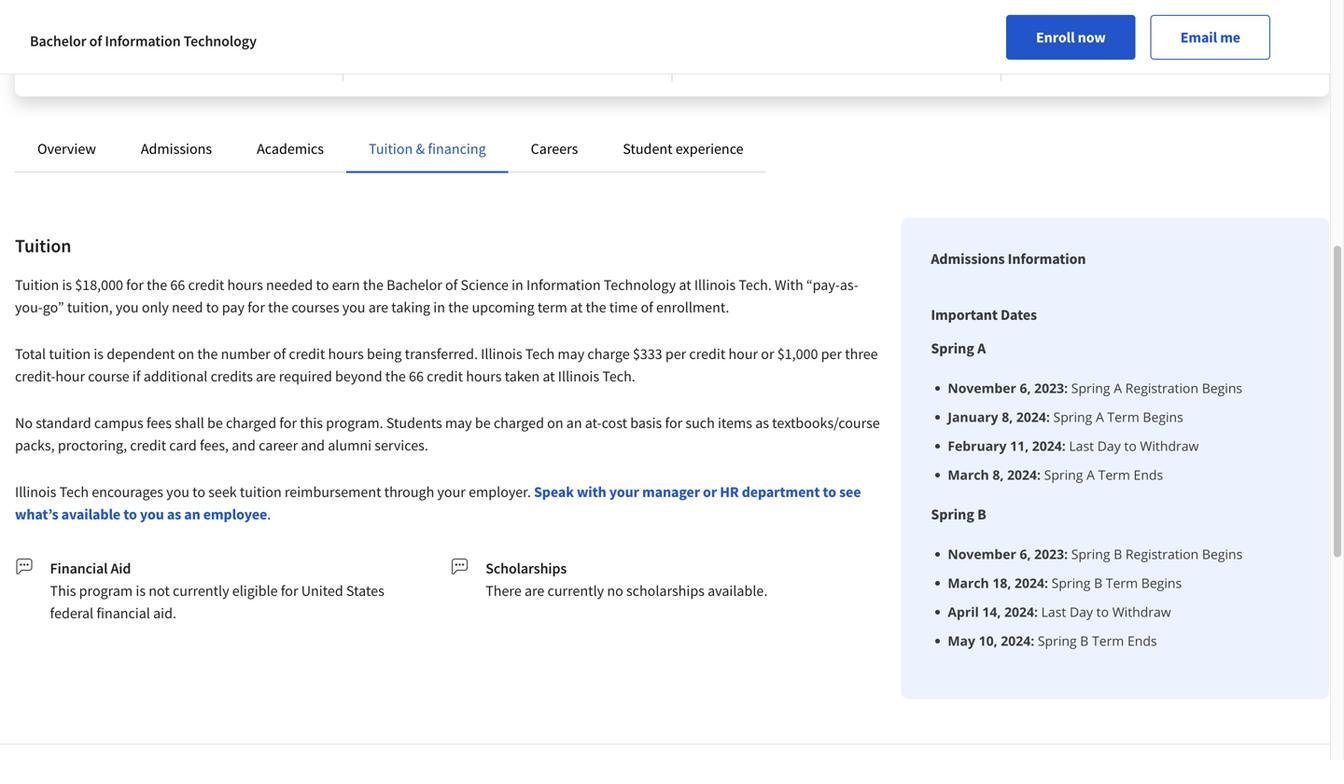 Task type: vqa. For each thing, say whether or not it's contained in the screenshot.


Task type: describe. For each thing, give the bounding box(es) containing it.
on inside *tuition is dependent on the number of credit hours being transferred. illinois tech may charge $333 per credit hour or $1,000 per three credit course if additional credits are required.
[[1153, 0, 1167, 17]]

$1,000 inside total tuition is dependent on the number of credit hours being transferred. illinois tech may charge $333 per credit hour or $1,000 per three credit-hour course if additional credits are required beyond the 66 credit hours taken at illinois tech.
[[777, 345, 818, 364]]

the down needed
[[268, 298, 289, 317]]

the right earn
[[363, 276, 384, 295]]

email me button
[[1151, 15, 1271, 60]]

admissions link
[[141, 140, 212, 158]]

being inside *tuition is dependent on the number of credit hours being transferred. illinois tech may charge $333 per credit hour or $1,000 per three credit course if additional credits are required.
[[1066, 19, 1097, 36]]

spring down february at the bottom right of page
[[931, 506, 975, 524]]

the down need
[[197, 345, 218, 364]]

encourages
[[92, 483, 163, 502]]

a for march 8, 2024:
[[1087, 466, 1095, 484]]

required
[[279, 367, 332, 386]]

0 horizontal spatial in
[[433, 298, 445, 317]]

or inside total tuition is dependent on the number of credit hours being transferred. illinois tech may charge $333 per credit hour or $1,000 per three credit-hour course if additional credits are required beyond the 66 credit hours taken at illinois tech.
[[761, 345, 774, 364]]

technology inside tuition is $18,000 for the 66 credit hours needed to earn the bachelor of science in information technology at illinois tech. with "pay-as- you-go" tuition, you only need to pay for the courses you are taking in the upcoming term at the time of enrollment.
[[604, 276, 676, 295]]

time
[[609, 298, 638, 317]]

dependent inside *tuition is dependent on the number of credit hours being transferred. illinois tech may charge $333 per credit hour or $1,000 per three credit course if additional credits are required.
[[1090, 0, 1150, 17]]

b down february at the bottom right of page
[[978, 506, 987, 524]]

1 and from the left
[[232, 436, 256, 455]]

day for a
[[1098, 437, 1121, 455]]

the left time
[[586, 298, 606, 317]]

2 vertical spatial hour
[[55, 367, 85, 386]]

per down the *tuition
[[1061, 38, 1079, 55]]

*tuition
[[1032, 0, 1076, 17]]

$1,000 inside *tuition is dependent on the number of credit hours being transferred. illinois tech may charge $333 per credit hour or $1,000 per three credit course if additional credits are required.
[[1159, 38, 1194, 55]]

number inside *tuition is dependent on the number of credit hours being transferred. illinois tech may charge $333 per credit hour or $1,000 per three credit course if additional credits are required.
[[1190, 0, 1233, 17]]

proctoring,
[[58, 436, 127, 455]]

services.
[[375, 436, 428, 455]]

illinois up at-
[[558, 367, 600, 386]]

on inside no standard campus fees shall be charged for this program. students may be charged on an at-cost basis for such items as textbooks/course packs, proctoring, credit card fees, and career and alumni services.
[[547, 414, 563, 433]]

term
[[538, 298, 567, 317]]

course inside *tuition is dependent on the number of credit hours being transferred. illinois tech may charge $333 per credit hour or $1,000 per three credit course if additional credits are required.
[[1032, 56, 1068, 73]]

financial
[[96, 605, 150, 623]]

charge inside total tuition is dependent on the number of credit hours being transferred. illinois tech may charge $333 per credit hour or $1,000 per three credit-hour course if additional credits are required beyond the 66 credit hours taken at illinois tech.
[[588, 345, 630, 364]]

to down november 6, 2023: spring a registration begins
[[1124, 437, 1137, 455]]

illinois inside tuition is $18,000 for the 66 credit hours needed to earn the bachelor of science in information technology at illinois tech. with "pay-as- you-go" tuition, you only need to pay for the courses you are taking in the upcoming term at the time of enrollment.
[[694, 276, 736, 295]]

april 14, 2024: last day to withdraw
[[948, 604, 1171, 621]]

financial
[[50, 560, 108, 578]]

you down earn
[[342, 298, 366, 317]]

10,
[[979, 633, 998, 650]]

for inside financial aid this program is not currently eligible for united states federal financial aid.
[[281, 582, 298, 601]]

1 list from the top
[[939, 379, 1243, 485]]

1 horizontal spatial hour
[[729, 345, 758, 364]]

for right pay
[[248, 298, 265, 317]]

spring a
[[931, 339, 986, 358]]

as-
[[840, 276, 859, 295]]

hours inside *tuition is dependent on the number of credit hours being transferred. illinois tech may charge $333 per credit hour or $1,000 per three credit course if additional credits are required.
[[1032, 19, 1063, 36]]

.
[[267, 506, 271, 524]]

withdraw for spring a term ends
[[1140, 437, 1199, 455]]

three inside total tuition is dependent on the number of credit hours being transferred. illinois tech may charge $333 per credit hour or $1,000 per three credit-hour course if additional credits are required beyond the 66 credit hours taken at illinois tech.
[[845, 345, 878, 364]]

information inside tuition is $18,000 for the 66 credit hours needed to earn the bachelor of science in information technology at illinois tech. with "pay-as- you-go" tuition, you only need to pay for the courses you are taking in the upcoming term at the time of enrollment.
[[527, 276, 601, 295]]

1 list item from the top
[[948, 379, 1243, 398]]

1 horizontal spatial in
[[512, 276, 524, 295]]

term for march 18, 2024: spring b term begins
[[1106, 575, 1138, 592]]

is inside financial aid this program is not currently eligible for united states federal financial aid.
[[136, 582, 146, 601]]

february 11, 2024: last day to withdraw
[[948, 437, 1199, 455]]

scholarships
[[626, 582, 705, 601]]

what's
[[15, 506, 58, 524]]

the up only
[[147, 276, 167, 295]]

tuition & financing link
[[369, 140, 486, 158]]

2 charged from the left
[[494, 414, 544, 433]]

the down science
[[448, 298, 469, 317]]

$18,000
[[75, 276, 123, 295]]

day for b
[[1070, 604, 1093, 621]]

per up "required."
[[1197, 38, 1215, 55]]

tech. inside total tuition is dependent on the number of credit hours being transferred. illinois tech may charge $333 per credit hour or $1,000 per three credit-hour course if additional credits are required beyond the 66 credit hours taken at illinois tech.
[[602, 367, 636, 386]]

scholarships
[[486, 560, 567, 578]]

you left only
[[116, 298, 139, 317]]

to left seek
[[192, 483, 205, 502]]

a for january 8, 2024:
[[1096, 408, 1104, 426]]

are inside total tuition is dependent on the number of credit hours being transferred. illinois tech may charge $333 per credit hour or $1,000 per three credit-hour course if additional credits are required beyond the 66 credit hours taken at illinois tech.
[[256, 367, 276, 386]]

hours left taken
[[466, 367, 502, 386]]

being inside total tuition is dependent on the number of credit hours being transferred. illinois tech may charge $333 per credit hour or $1,000 per three credit-hour course if additional credits are required beyond the 66 credit hours taken at illinois tech.
[[367, 345, 402, 364]]

speak with your manager or hr department to see what's available to you as an employee link
[[15, 483, 861, 524]]

11,
[[1010, 437, 1029, 455]]

transferred. inside total tuition is dependent on the number of credit hours being transferred. illinois tech may charge $333 per credit hour or $1,000 per three credit-hour course if additional credits are required beyond the 66 credit hours taken at illinois tech.
[[405, 345, 478, 364]]

tuition for tuition & financing
[[369, 140, 413, 158]]

to up courses
[[316, 276, 329, 295]]

aid
[[111, 560, 131, 578]]

cost
[[602, 414, 627, 433]]

additional inside *tuition is dependent on the number of credit hours being transferred. illinois tech may charge $333 per credit hour or $1,000 per three credit course if additional credits are required.
[[1081, 56, 1137, 73]]

to down march 18, 2024: spring b term begins
[[1097, 604, 1109, 621]]

"pay-
[[806, 276, 840, 295]]

through
[[384, 483, 434, 502]]

66 inside tuition is $18,000 for the 66 credit hours needed to earn the bachelor of science in information technology at illinois tech. with "pay-as- you-go" tuition, you only need to pay for the courses you are taking in the upcoming term at the time of enrollment.
[[170, 276, 185, 295]]

bachelor of information technology
[[30, 32, 257, 50]]

careers link
[[531, 140, 578, 158]]

are inside *tuition is dependent on the number of credit hours being transferred. illinois tech may charge $333 per credit hour or $1,000 per three credit course if additional credits are required.
[[1179, 56, 1197, 73]]

currently inside financial aid this program is not currently eligible for united states federal financial aid.
[[173, 582, 229, 601]]

begins for spring a registration begins
[[1202, 380, 1243, 397]]

are inside scholarships there are currently no scholarships available.
[[525, 582, 545, 601]]

with
[[577, 483, 607, 502]]

beyond
[[335, 367, 382, 386]]

overview link
[[37, 140, 96, 158]]

tech. inside tuition is $18,000 for the 66 credit hours needed to earn the bachelor of science in information technology at illinois tech. with "pay-as- you-go" tuition, you only need to pay for the courses you are taking in the upcoming term at the time of enrollment.
[[739, 276, 772, 295]]

ends for spring a term ends
[[1134, 466, 1163, 484]]

1 horizontal spatial at
[[570, 298, 583, 317]]

total tuition is dependent on the number of credit hours being transferred. illinois tech may charge $333 per credit hour or $1,000 per three credit-hour course if additional credits are required beyond the 66 credit hours taken at illinois tech.
[[15, 345, 878, 386]]

employer.
[[469, 483, 531, 502]]

$333 inside *tuition is dependent on the number of credit hours being transferred. illinois tech may charge $333 per credit hour or $1,000 per three credit course if additional credits are required.
[[1032, 38, 1058, 55]]

earn
[[332, 276, 360, 295]]

b for march 18, 2024: spring b term begins
[[1094, 575, 1103, 592]]

an inside speak with your manager or hr department to see what's available to you as an employee
[[184, 506, 200, 524]]

textbooks/course
[[772, 414, 880, 433]]

states
[[346, 582, 384, 601]]

upcoming
[[472, 298, 535, 317]]

8, for january
[[1002, 408, 1013, 426]]

may inside total tuition is dependent on the number of credit hours being transferred. illinois tech may charge $333 per credit hour or $1,000 per three credit-hour course if additional credits are required beyond the 66 credit hours taken at illinois tech.
[[558, 345, 585, 364]]

students
[[386, 414, 442, 433]]

2 vertical spatial tech
[[59, 483, 89, 502]]

term for may 10, 2024: spring b term ends
[[1092, 633, 1124, 650]]

at inside total tuition is dependent on the number of credit hours being transferred. illinois tech may charge $333 per credit hour or $1,000 per three credit-hour course if additional credits are required beyond the 66 credit hours taken at illinois tech.
[[543, 367, 555, 386]]

academics link
[[257, 140, 324, 158]]

available.
[[708, 582, 768, 601]]

as inside speak with your manager or hr department to see what's available to you as an employee
[[167, 506, 181, 524]]

of inside total tuition is dependent on the number of credit hours being transferred. illinois tech may charge $333 per credit hour or $1,000 per three credit-hour course if additional credits are required beyond the 66 credit hours taken at illinois tech.
[[273, 345, 286, 364]]

the right beyond
[[385, 367, 406, 386]]

your inside speak with your manager or hr department to see what's available to you as an employee
[[609, 483, 639, 502]]

may 10, 2024: spring b term ends
[[948, 633, 1157, 650]]

experience
[[676, 140, 744, 158]]

enroll
[[1036, 28, 1075, 47]]

march for march 8, 2024: spring a term ends
[[948, 466, 989, 484]]

admissions information
[[931, 250, 1086, 268]]

to left see
[[823, 483, 836, 502]]

you inside speak with your manager or hr department to see what's available to you as an employee
[[140, 506, 164, 524]]

2 horizontal spatial information
[[1008, 250, 1086, 268]]

or inside speak with your manager or hr department to see what's available to you as an employee
[[703, 483, 717, 502]]

per down enrollment.
[[665, 345, 686, 364]]

2023: for spring b registration begins
[[1035, 546, 1068, 563]]

currently inside scholarships there are currently no scholarships available.
[[548, 582, 604, 601]]

illinois up taken
[[481, 345, 522, 364]]

campus
[[94, 414, 143, 433]]

careers
[[531, 140, 578, 158]]

march 18, 2024: spring b term begins
[[948, 575, 1182, 592]]

program.
[[326, 414, 383, 433]]

overview
[[37, 140, 96, 158]]

march 8, 2024: spring a term ends
[[948, 466, 1163, 484]]

financing
[[428, 140, 486, 158]]

1 charged from the left
[[226, 414, 276, 433]]

tech inside total tuition is dependent on the number of credit hours being transferred. illinois tech may charge $333 per credit hour or $1,000 per three credit-hour course if additional credits are required beyond the 66 credit hours taken at illinois tech.
[[525, 345, 555, 364]]

term for march 8, 2024: spring a term ends
[[1098, 466, 1131, 484]]

to left pay
[[206, 298, 219, 317]]

for left this
[[279, 414, 297, 433]]

alumni
[[328, 436, 372, 455]]

november 6, 2023: spring b registration begins
[[948, 546, 1243, 563]]

last for april 14, 2024:
[[1042, 604, 1066, 621]]

three inside *tuition is dependent on the number of credit hours being transferred. illinois tech may charge $333 per credit hour or $1,000 per three credit course if additional credits are required.
[[1218, 38, 1247, 55]]

only
[[142, 298, 169, 317]]

hours inside tuition is $18,000 for the 66 credit hours needed to earn the bachelor of science in information technology at illinois tech. with "pay-as- you-go" tuition, you only need to pay for the courses you are taking in the upcoming term at the time of enrollment.
[[227, 276, 263, 295]]

such
[[686, 414, 715, 433]]

items
[[718, 414, 752, 433]]

list item containing april 14, 2024:
[[948, 603, 1243, 622]]

enrollment.
[[656, 298, 729, 317]]

is inside total tuition is dependent on the number of credit hours being transferred. illinois tech may charge $333 per credit hour or $1,000 per three credit-hour course if additional credits are required beyond the 66 credit hours taken at illinois tech.
[[94, 345, 104, 364]]

career
[[259, 436, 298, 455]]

may inside *tuition is dependent on the number of credit hours being transferred. illinois tech may charge $333 per credit hour or $1,000 per three credit course if additional credits are required.
[[1233, 19, 1257, 36]]

spring for spring b registration begins
[[1072, 546, 1111, 563]]

tuition inside total tuition is dependent on the number of credit hours being transferred. illinois tech may charge $333 per credit hour or $1,000 per three credit-hour course if additional credits are required beyond the 66 credit hours taken at illinois tech.
[[49, 345, 91, 364]]

as inside no standard campus fees shall be charged for this program. students may be charged on an at-cost basis for such items as textbooks/course packs, proctoring, credit card fees, and career and alumni services.
[[755, 414, 769, 433]]

go"
[[43, 298, 64, 317]]

fees,
[[200, 436, 229, 455]]

pay
[[222, 298, 245, 317]]

begins for spring b term begins
[[1142, 575, 1182, 592]]

0 horizontal spatial bachelor
[[30, 32, 86, 50]]

speak with your manager or hr department to see what's available to you as an employee
[[15, 483, 861, 524]]

for up only
[[126, 276, 144, 295]]

2 list from the top
[[939, 545, 1243, 651]]

student
[[623, 140, 673, 158]]

taking
[[391, 298, 430, 317]]

financial aid this program is not currently eligible for united states federal financial aid.
[[50, 560, 384, 623]]

important dates
[[931, 306, 1037, 324]]

dates
[[1001, 306, 1037, 324]]

department
[[742, 483, 820, 502]]

is inside *tuition is dependent on the number of credit hours being transferred. illinois tech may charge $333 per credit hour or $1,000 per three credit course if additional credits are required.
[[1079, 0, 1087, 17]]

are inside tuition is $18,000 for the 66 credit hours needed to earn the bachelor of science in information technology at illinois tech. with "pay-as- you-go" tuition, you only need to pay for the courses you are taking in the upcoming term at the time of enrollment.
[[368, 298, 388, 317]]

eligible
[[232, 582, 278, 601]]

enroll now button
[[1006, 15, 1136, 60]]

hours up beyond
[[328, 345, 364, 364]]

science
[[461, 276, 509, 295]]

academics
[[257, 140, 324, 158]]

$333 inside total tuition is dependent on the number of credit hours being transferred. illinois tech may charge $333 per credit hour or $1,000 per three credit-hour course if additional credits are required beyond the 66 credit hours taken at illinois tech.
[[633, 345, 663, 364]]

66 inside total tuition is dependent on the number of credit hours being transferred. illinois tech may charge $333 per credit hour or $1,000 per three credit-hour course if additional credits are required beyond the 66 credit hours taken at illinois tech.
[[409, 367, 424, 386]]

you-
[[15, 298, 43, 317]]

no
[[607, 582, 623, 601]]

november for january
[[948, 380, 1017, 397]]



Task type: locate. For each thing, give the bounding box(es) containing it.
april
[[948, 604, 979, 621]]

as left employee
[[167, 506, 181, 524]]

1 vertical spatial november
[[948, 546, 1017, 563]]

1 horizontal spatial technology
[[604, 276, 676, 295]]

to down encourages on the left of page
[[123, 506, 137, 524]]

total
[[15, 345, 46, 364]]

0 vertical spatial november
[[948, 380, 1017, 397]]

list item up march 18, 2024: spring b term begins
[[948, 545, 1243, 564]]

charged down taken
[[494, 414, 544, 433]]

0 vertical spatial hour
[[1116, 38, 1142, 55]]

tuition up go"
[[15, 234, 71, 258]]

0 vertical spatial as
[[755, 414, 769, 433]]

is up go"
[[62, 276, 72, 295]]

0 vertical spatial tech
[[1205, 19, 1230, 36]]

spring for spring b term begins
[[1052, 575, 1091, 592]]

2024: for march 18, 2024:
[[1015, 575, 1048, 592]]

are left taking
[[368, 298, 388, 317]]

0 vertical spatial withdraw
[[1140, 437, 1199, 455]]

1 vertical spatial charge
[[588, 345, 630, 364]]

1 horizontal spatial number
[[1190, 0, 1233, 17]]

tuition
[[369, 140, 413, 158], [15, 234, 71, 258], [15, 276, 59, 295]]

1 horizontal spatial admissions
[[931, 250, 1005, 268]]

illinois tech encourages you to seek tuition reimbursement through your employer.
[[15, 483, 534, 502]]

credit
[[1250, 0, 1281, 17], [1082, 38, 1113, 55], [1249, 38, 1281, 55], [188, 276, 224, 295], [289, 345, 325, 364], [689, 345, 726, 364], [427, 367, 463, 386], [130, 436, 166, 455]]

is
[[1079, 0, 1087, 17], [62, 276, 72, 295], [94, 345, 104, 364], [136, 582, 146, 601]]

0 horizontal spatial admissions
[[141, 140, 212, 158]]

1 vertical spatial information
[[1008, 250, 1086, 268]]

reimbursement
[[285, 483, 381, 502]]

6, up march 18, 2024: spring b term begins
[[1020, 546, 1031, 563]]

additional down now
[[1081, 56, 1137, 73]]

1 vertical spatial $333
[[633, 345, 663, 364]]

illinois inside *tuition is dependent on the number of credit hours being transferred. illinois tech may charge $333 per credit hour or $1,000 per three credit course if additional credits are required.
[[1166, 19, 1202, 36]]

course inside total tuition is dependent on the number of credit hours being transferred. illinois tech may charge $333 per credit hour or $1,000 per three credit-hour course if additional credits are required beyond the 66 credit hours taken at illinois tech.
[[88, 367, 130, 386]]

hour up standard
[[55, 367, 85, 386]]

transferred.
[[1099, 19, 1163, 36], [405, 345, 478, 364]]

0 vertical spatial course
[[1032, 56, 1068, 73]]

2 your from the left
[[609, 483, 639, 502]]

2023: for spring a registration begins
[[1035, 380, 1068, 397]]

0 horizontal spatial three
[[845, 345, 878, 364]]

5 list item from the top
[[948, 545, 1243, 564]]

list item containing february 11, 2024:
[[948, 436, 1243, 456]]

at right term
[[570, 298, 583, 317]]

is right the *tuition
[[1079, 0, 1087, 17]]

at-
[[585, 414, 602, 433]]

b
[[978, 506, 987, 524], [1114, 546, 1122, 563], [1094, 575, 1103, 592], [1080, 633, 1089, 650]]

a down important dates
[[978, 339, 986, 358]]

credits inside *tuition is dependent on the number of credit hours being transferred. illinois tech may charge $333 per credit hour or $1,000 per three credit course if additional credits are required.
[[1139, 56, 1176, 73]]

charge inside *tuition is dependent on the number of credit hours being transferred. illinois tech may charge $333 per credit hour or $1,000 per three credit course if additional credits are required.
[[1259, 19, 1296, 36]]

tech. left with
[[739, 276, 772, 295]]

2 vertical spatial information
[[527, 276, 601, 295]]

2 2023: from the top
[[1035, 546, 1068, 563]]

$1,000
[[1159, 38, 1194, 55], [777, 345, 818, 364]]

0 vertical spatial tuition
[[369, 140, 413, 158]]

2024: for january 8, 2024:
[[1017, 408, 1050, 426]]

0 vertical spatial 8,
[[1002, 408, 1013, 426]]

last up "may 10, 2024: spring b term ends"
[[1042, 604, 1066, 621]]

if inside *tuition is dependent on the number of credit hours being transferred. illinois tech may charge $333 per credit hour or $1,000 per three credit course if additional credits are required.
[[1071, 56, 1078, 73]]

credit inside no standard campus fees shall be charged for this program. students may be charged on an at-cost basis for such items as textbooks/course packs, proctoring, credit card fees, and career and alumni services.
[[130, 436, 166, 455]]

2 horizontal spatial on
[[1153, 0, 1167, 17]]

additional
[[1081, 56, 1137, 73], [144, 367, 208, 386]]

&
[[416, 140, 425, 158]]

0 horizontal spatial credits
[[211, 367, 253, 386]]

student experience
[[623, 140, 744, 158]]

currently right not
[[173, 582, 229, 601]]

0 vertical spatial tech.
[[739, 276, 772, 295]]

three
[[1218, 38, 1247, 55], [845, 345, 878, 364]]

1 vertical spatial 2023:
[[1035, 546, 1068, 563]]

may down term
[[558, 345, 585, 364]]

your right through
[[437, 483, 466, 502]]

be up fees,
[[207, 414, 223, 433]]

3 list item from the top
[[948, 436, 1243, 456]]

2023:
[[1035, 380, 1068, 397], [1035, 546, 1068, 563]]

14,
[[983, 604, 1001, 621]]

withdraw for spring b term ends
[[1113, 604, 1171, 621]]

1 vertical spatial 6,
[[1020, 546, 1031, 563]]

1 registration from the top
[[1126, 380, 1199, 397]]

per up textbooks/course
[[821, 345, 842, 364]]

number up email me
[[1190, 0, 1233, 17]]

66 up need
[[170, 276, 185, 295]]

1 horizontal spatial transferred.
[[1099, 19, 1163, 36]]

b for may 10, 2024: spring b term ends
[[1080, 633, 1089, 650]]

6 list item from the top
[[948, 574, 1243, 593]]

your right 'with'
[[609, 483, 639, 502]]

2 horizontal spatial at
[[679, 276, 691, 295]]

1 vertical spatial day
[[1070, 604, 1093, 621]]

may
[[948, 633, 976, 650]]

fees
[[146, 414, 172, 433]]

tech inside *tuition is dependent on the number of credit hours being transferred. illinois tech may charge $333 per credit hour or $1,000 per three credit course if additional credits are required.
[[1205, 19, 1230, 36]]

course
[[1032, 56, 1068, 73], [88, 367, 130, 386]]

0 vertical spatial 66
[[170, 276, 185, 295]]

*tuition is dependent on the number of credit hours being transferred. illinois tech may charge $333 per credit hour or $1,000 per three credit course if additional credits are required.
[[1032, 0, 1296, 73]]

2024: for february 11, 2024:
[[1032, 437, 1066, 455]]

1 be from the left
[[207, 414, 223, 433]]

tech up taken
[[525, 345, 555, 364]]

spring up 'april 14, 2024: last day to withdraw'
[[1052, 575, 1091, 592]]

number
[[1190, 0, 1233, 17], [221, 345, 270, 364]]

courses
[[292, 298, 339, 317]]

be down total tuition is dependent on the number of credit hours being transferred. illinois tech may charge $333 per credit hour or $1,000 per three credit-hour course if additional credits are required beyond the 66 credit hours taken at illinois tech.
[[475, 414, 491, 433]]

employee
[[203, 506, 267, 524]]

4 list item from the top
[[948, 465, 1243, 485]]

and
[[232, 436, 256, 455], [301, 436, 325, 455]]

available
[[61, 506, 121, 524]]

this
[[50, 582, 76, 601]]

$333 down the *tuition
[[1032, 38, 1058, 55]]

2024: for april 14, 2024:
[[1005, 604, 1038, 621]]

admissions for admissions information
[[931, 250, 1005, 268]]

illinois up the "what's"
[[15, 483, 56, 502]]

registration for spring b term begins
[[1126, 546, 1199, 563]]

day down january 8, 2024: spring a term begins
[[1098, 437, 1121, 455]]

tuition is $18,000 for the 66 credit hours needed to earn the bachelor of science in information technology at illinois tech. with "pay-as- you-go" tuition, you only need to pay for the courses you are taking in the upcoming term at the time of enrollment.
[[15, 276, 859, 317]]

2 list item from the top
[[948, 408, 1243, 427]]

1 vertical spatial ends
[[1128, 633, 1157, 650]]

0 vertical spatial information
[[105, 32, 181, 50]]

or
[[1144, 38, 1156, 55], [761, 345, 774, 364], [703, 483, 717, 502]]

7 list item from the top
[[948, 603, 1243, 622]]

1 horizontal spatial $333
[[1032, 38, 1058, 55]]

1 vertical spatial list
[[939, 545, 1243, 651]]

term down november 6, 2023: spring b registration begins
[[1106, 575, 1138, 592]]

2 horizontal spatial hour
[[1116, 38, 1142, 55]]

hours
[[1032, 19, 1063, 36], [227, 276, 263, 295], [328, 345, 364, 364], [466, 367, 502, 386]]

list item down january 8, 2024: spring a term begins
[[948, 436, 1243, 456]]

6,
[[1020, 380, 1031, 397], [1020, 546, 1031, 563]]

may inside no standard campus fees shall be charged for this program. students may be charged on an at-cost basis for such items as textbooks/course packs, proctoring, credit card fees, and career and alumni services.
[[445, 414, 472, 433]]

or inside *tuition is dependent on the number of credit hours being transferred. illinois tech may charge $333 per credit hour or $1,000 per three credit course if additional credits are required.
[[1144, 38, 1156, 55]]

spring down important
[[931, 339, 975, 358]]

0 horizontal spatial if
[[132, 367, 141, 386]]

registration for spring a term begins
[[1126, 380, 1199, 397]]

0 vertical spatial march
[[948, 466, 989, 484]]

term down 'april 14, 2024: last day to withdraw'
[[1092, 633, 1124, 650]]

term for january 8, 2024: spring a term begins
[[1108, 408, 1140, 426]]

november 6, 2023: spring a registration begins
[[948, 380, 1243, 397]]

on inside total tuition is dependent on the number of credit hours being transferred. illinois tech may charge $333 per credit hour or $1,000 per three credit-hour course if additional credits are required beyond the 66 credit hours taken at illinois tech.
[[178, 345, 194, 364]]

1 horizontal spatial additional
[[1081, 56, 1137, 73]]

or up textbooks/course
[[761, 345, 774, 364]]

tech. up cost at the left bottom of the page
[[602, 367, 636, 386]]

are
[[1179, 56, 1197, 73], [368, 298, 388, 317], [256, 367, 276, 386], [525, 582, 545, 601]]

2024:
[[1017, 408, 1050, 426], [1032, 437, 1066, 455], [1007, 466, 1041, 484], [1015, 575, 1048, 592], [1005, 604, 1038, 621], [1001, 633, 1035, 650]]

0 vertical spatial if
[[1071, 56, 1078, 73]]

0 vertical spatial charge
[[1259, 19, 1296, 36]]

an left employee
[[184, 506, 200, 524]]

0 vertical spatial $1,000
[[1159, 38, 1194, 55]]

1 vertical spatial or
[[761, 345, 774, 364]]

need
[[172, 298, 203, 317]]

a down february 11, 2024: last day to withdraw
[[1087, 466, 1095, 484]]

1 vertical spatial on
[[178, 345, 194, 364]]

1 vertical spatial transferred.
[[405, 345, 478, 364]]

spring for spring a term begins
[[1054, 408, 1093, 426]]

0 horizontal spatial being
[[367, 345, 402, 364]]

scholarships there are currently no scholarships available.
[[486, 560, 768, 601]]

2 march from the top
[[948, 575, 989, 592]]

tuition for tuition is $18,000 for the 66 credit hours needed to earn the bachelor of science in information technology at illinois tech. with "pay-as- you-go" tuition, you only need to pay for the courses you are taking in the upcoming term at the time of enrollment.
[[15, 276, 59, 295]]

enroll now
[[1036, 28, 1106, 47]]

1 vertical spatial may
[[558, 345, 585, 364]]

0 vertical spatial tuition
[[49, 345, 91, 364]]

the
[[1169, 0, 1187, 17], [147, 276, 167, 295], [363, 276, 384, 295], [268, 298, 289, 317], [448, 298, 469, 317], [586, 298, 606, 317], [197, 345, 218, 364], [385, 367, 406, 386]]

admissions for admissions
[[141, 140, 212, 158]]

1 horizontal spatial and
[[301, 436, 325, 455]]

2 registration from the top
[[1126, 546, 1199, 563]]

list item down november 6, 2023: spring a registration begins
[[948, 408, 1243, 427]]

bachelor
[[30, 32, 86, 50], [387, 276, 442, 295]]

a for november 6, 2023:
[[1114, 380, 1122, 397]]

is inside tuition is $18,000 for the 66 credit hours needed to earn the bachelor of science in information technology at illinois tech. with "pay-as- you-go" tuition, you only need to pay for the courses you are taking in the upcoming term at the time of enrollment.
[[62, 276, 72, 295]]

0 horizontal spatial tech.
[[602, 367, 636, 386]]

this
[[300, 414, 323, 433]]

1 horizontal spatial on
[[547, 414, 563, 433]]

2024: for march 8, 2024:
[[1007, 466, 1041, 484]]

1 vertical spatial tuition
[[240, 483, 282, 502]]

1 horizontal spatial three
[[1218, 38, 1247, 55]]

0 horizontal spatial $333
[[633, 345, 663, 364]]

for
[[126, 276, 144, 295], [248, 298, 265, 317], [279, 414, 297, 433], [665, 414, 683, 433], [281, 582, 298, 601]]

0 vertical spatial number
[[1190, 0, 1233, 17]]

basis
[[630, 414, 662, 433]]

tuition up you- at top left
[[15, 276, 59, 295]]

2023: up march 18, 2024: spring b term begins
[[1035, 546, 1068, 563]]

1 2023: from the top
[[1035, 380, 1068, 397]]

hour inside *tuition is dependent on the number of credit hours being transferred. illinois tech may charge $333 per credit hour or $1,000 per three credit course if additional credits are required.
[[1116, 38, 1142, 55]]

tuition for tuition
[[15, 234, 71, 258]]

tech up "required."
[[1205, 19, 1230, 36]]

at
[[679, 276, 691, 295], [570, 298, 583, 317], [543, 367, 555, 386]]

0 vertical spatial list
[[939, 379, 1243, 485]]

0 vertical spatial bachelor
[[30, 32, 86, 50]]

shall
[[175, 414, 204, 433]]

0 horizontal spatial 66
[[170, 276, 185, 295]]

needed
[[266, 276, 313, 295]]

packs,
[[15, 436, 55, 455]]

spring down february 11, 2024: last day to withdraw
[[1044, 466, 1083, 484]]

dependent inside total tuition is dependent on the number of credit hours being transferred. illinois tech may charge $333 per credit hour or $1,000 per three credit-hour course if additional credits are required beyond the 66 credit hours taken at illinois tech.
[[107, 345, 175, 364]]

1 vertical spatial credits
[[211, 367, 253, 386]]

hour down enrollment.
[[729, 345, 758, 364]]

additional inside total tuition is dependent on the number of credit hours being transferred. illinois tech may charge $333 per credit hour or $1,000 per three credit-hour course if additional credits are required beyond the 66 credit hours taken at illinois tech.
[[144, 367, 208, 386]]

tuition,
[[67, 298, 113, 317]]

spring up february 11, 2024: last day to withdraw
[[1054, 408, 1093, 426]]

on
[[1153, 0, 1167, 17], [178, 345, 194, 364], [547, 414, 563, 433]]

list item
[[948, 379, 1243, 398], [948, 408, 1243, 427], [948, 436, 1243, 456], [948, 465, 1243, 485], [948, 545, 1243, 564], [948, 574, 1243, 593], [948, 603, 1243, 622], [948, 632, 1243, 651]]

tuition inside tuition is $18,000 for the 66 credit hours needed to earn the bachelor of science in information technology at illinois tech. with "pay-as- you-go" tuition, you only need to pay for the courses you are taking in the upcoming term at the time of enrollment.
[[15, 276, 59, 295]]

you left seek
[[166, 483, 189, 502]]

0 horizontal spatial on
[[178, 345, 194, 364]]

technology
[[184, 32, 257, 50], [604, 276, 676, 295]]

1 vertical spatial tech.
[[602, 367, 636, 386]]

the up 'email'
[[1169, 0, 1187, 17]]

0 horizontal spatial tuition
[[49, 345, 91, 364]]

tuition left '&'
[[369, 140, 413, 158]]

0 vertical spatial additional
[[1081, 56, 1137, 73]]

november for march
[[948, 546, 1017, 563]]

term down february 11, 2024: last day to withdraw
[[1098, 466, 1131, 484]]

2024: down 11,
[[1007, 466, 1041, 484]]

list item containing march 8, 2024:
[[948, 465, 1243, 485]]

2023: up january 8, 2024: spring a term begins
[[1035, 380, 1068, 397]]

important
[[931, 306, 998, 324]]

0 horizontal spatial an
[[184, 506, 200, 524]]

2 horizontal spatial tech
[[1205, 19, 1230, 36]]

taken
[[505, 367, 540, 386]]

january
[[948, 408, 999, 426]]

being up beyond
[[367, 345, 402, 364]]

is down tuition,
[[94, 345, 104, 364]]

1 your from the left
[[437, 483, 466, 502]]

admissions
[[141, 140, 212, 158], [931, 250, 1005, 268]]

day down march 18, 2024: spring b term begins
[[1070, 604, 1093, 621]]

1 vertical spatial 66
[[409, 367, 424, 386]]

spring for spring a registration begins
[[1072, 380, 1111, 397]]

begins for spring b registration begins
[[1202, 546, 1243, 563]]

charge right me on the top right
[[1259, 19, 1296, 36]]

last
[[1069, 437, 1094, 455], [1042, 604, 1066, 621]]

the inside *tuition is dependent on the number of credit hours being transferred. illinois tech may charge $333 per credit hour or $1,000 per three credit course if additional credits are required.
[[1169, 0, 1187, 17]]

0 vertical spatial $333
[[1032, 38, 1058, 55]]

ends down 'april 14, 2024: last day to withdraw'
[[1128, 633, 1157, 650]]

1 vertical spatial last
[[1042, 604, 1066, 621]]

and right fees,
[[232, 436, 256, 455]]

spring for spring b term ends
[[1038, 633, 1077, 650]]

6, for 18,
[[1020, 546, 1031, 563]]

1 vertical spatial march
[[948, 575, 989, 592]]

2 vertical spatial or
[[703, 483, 717, 502]]

1 vertical spatial tech
[[525, 345, 555, 364]]

2 currently from the left
[[548, 582, 604, 601]]

an left at-
[[566, 414, 582, 433]]

2 and from the left
[[301, 436, 325, 455]]

spring up march 18, 2024: spring b term begins
[[1072, 546, 1111, 563]]

ends for spring b term ends
[[1128, 633, 1157, 650]]

or left 'email'
[[1144, 38, 1156, 55]]

last down january 8, 2024: spring a term begins
[[1069, 437, 1094, 455]]

illinois
[[1166, 19, 1202, 36], [694, 276, 736, 295], [481, 345, 522, 364], [558, 367, 600, 386], [15, 483, 56, 502]]

ends down february 11, 2024: last day to withdraw
[[1134, 466, 1163, 484]]

2024: for may 10, 2024:
[[1001, 633, 1035, 650]]

me
[[1220, 28, 1241, 47]]

there
[[486, 582, 522, 601]]

list item down 'april 14, 2024: last day to withdraw'
[[948, 632, 1243, 651]]

number inside total tuition is dependent on the number of credit hours being transferred. illinois tech may charge $333 per credit hour or $1,000 per three credit-hour course if additional credits are required beyond the 66 credit hours taken at illinois tech.
[[221, 345, 270, 364]]

as
[[755, 414, 769, 433], [167, 506, 181, 524]]

charge down time
[[588, 345, 630, 364]]

with
[[775, 276, 804, 295]]

or left hr
[[703, 483, 717, 502]]

no standard campus fees shall be charged for this program. students may be charged on an at-cost basis for such items as textbooks/course packs, proctoring, credit card fees, and career and alumni services.
[[15, 414, 880, 455]]

1 vertical spatial registration
[[1126, 546, 1199, 563]]

manager
[[642, 483, 700, 502]]

list item containing january 8, 2024:
[[948, 408, 1243, 427]]

list
[[939, 379, 1243, 485], [939, 545, 1243, 651]]

spring for spring a term ends
[[1044, 466, 1083, 484]]

0 vertical spatial may
[[1233, 19, 1257, 36]]

transferred. inside *tuition is dependent on the number of credit hours being transferred. illinois tech may charge $333 per credit hour or $1,000 per three credit course if additional credits are required.
[[1099, 19, 1163, 36]]

currently left no
[[548, 582, 604, 601]]

2024: right 14,
[[1005, 604, 1038, 621]]

1 horizontal spatial currently
[[548, 582, 604, 601]]

1 march from the top
[[948, 466, 989, 484]]

for left such
[[665, 414, 683, 433]]

2024: right 18,
[[1015, 575, 1048, 592]]

day
[[1098, 437, 1121, 455], [1070, 604, 1093, 621]]

1 horizontal spatial credits
[[1139, 56, 1176, 73]]

begins for spring a term begins
[[1143, 408, 1184, 426]]

credits inside total tuition is dependent on the number of credit hours being transferred. illinois tech may charge $333 per credit hour or $1,000 per three credit-hour course if additional credits are required beyond the 66 credit hours taken at illinois tech.
[[211, 367, 253, 386]]

march
[[948, 466, 989, 484], [948, 575, 989, 592]]

november up 18,
[[948, 546, 1017, 563]]

2 horizontal spatial may
[[1233, 19, 1257, 36]]

0 vertical spatial 6,
[[1020, 380, 1031, 397]]

list item containing march 18, 2024:
[[948, 574, 1243, 593]]

0 horizontal spatial number
[[221, 345, 270, 364]]

8 list item from the top
[[948, 632, 1243, 651]]

of inside *tuition is dependent on the number of credit hours being transferred. illinois tech may charge $333 per credit hour or $1,000 per three credit course if additional credits are required.
[[1236, 0, 1247, 17]]

illinois left me on the top right
[[1166, 19, 1202, 36]]

credit-
[[15, 367, 55, 386]]

being down the *tuition
[[1066, 19, 1097, 36]]

tuition up .
[[240, 483, 282, 502]]

b up march 18, 2024: spring b term begins
[[1114, 546, 1122, 563]]

1 vertical spatial number
[[221, 345, 270, 364]]

0 vertical spatial three
[[1218, 38, 1247, 55]]

0 vertical spatial technology
[[184, 32, 257, 50]]

1 vertical spatial withdraw
[[1113, 604, 1171, 621]]

1 vertical spatial at
[[570, 298, 583, 317]]

8, for march
[[993, 466, 1004, 484]]

march for march 18, 2024: spring b term begins
[[948, 575, 989, 592]]

1 vertical spatial in
[[433, 298, 445, 317]]

1 currently from the left
[[173, 582, 229, 601]]

1 november from the top
[[948, 380, 1017, 397]]

list item down february 11, 2024: last day to withdraw
[[948, 465, 1243, 485]]

1 vertical spatial $1,000
[[777, 345, 818, 364]]

0 vertical spatial transferred.
[[1099, 19, 1163, 36]]

2024: right 11,
[[1032, 437, 1066, 455]]

last for february 11, 2024:
[[1069, 437, 1094, 455]]

bachelor inside tuition is $18,000 for the 66 credit hours needed to earn the bachelor of science in information technology at illinois tech. with "pay-as- you-go" tuition, you only need to pay for the courses you are taking in the upcoming term at the time of enrollment.
[[387, 276, 442, 295]]

0 horizontal spatial last
[[1042, 604, 1066, 621]]

1 horizontal spatial day
[[1098, 437, 1121, 455]]

dependent up now
[[1090, 0, 1150, 17]]

standard
[[36, 414, 91, 433]]

list item containing may 10, 2024:
[[948, 632, 1243, 651]]

1 horizontal spatial tech.
[[739, 276, 772, 295]]

0 horizontal spatial hour
[[55, 367, 85, 386]]

are left required
[[256, 367, 276, 386]]

tuition & financing
[[369, 140, 486, 158]]

2 november from the top
[[948, 546, 1017, 563]]

an inside no standard campus fees shall be charged for this program. students may be charged on an at-cost basis for such items as textbooks/course packs, proctoring, credit card fees, and career and alumni services.
[[566, 414, 582, 433]]

2 6, from the top
[[1020, 546, 1031, 563]]

united
[[301, 582, 343, 601]]

2024: up 11,
[[1017, 408, 1050, 426]]

6, for 8,
[[1020, 380, 1031, 397]]

0 horizontal spatial currently
[[173, 582, 229, 601]]

program
[[79, 582, 133, 601]]

1 horizontal spatial dependent
[[1090, 0, 1150, 17]]

now
[[1078, 28, 1106, 47]]

8,
[[1002, 408, 1013, 426], [993, 466, 1004, 484]]

hour right now
[[1116, 38, 1142, 55]]

0 vertical spatial admissions
[[141, 140, 212, 158]]

1 horizontal spatial information
[[527, 276, 601, 295]]

spring down 'april 14, 2024: last day to withdraw'
[[1038, 633, 1077, 650]]

email me
[[1181, 28, 1241, 47]]

1 vertical spatial hour
[[729, 345, 758, 364]]

2 be from the left
[[475, 414, 491, 433]]

0 horizontal spatial $1,000
[[777, 345, 818, 364]]

1 vertical spatial if
[[132, 367, 141, 386]]

list item down march 18, 2024: spring b term begins
[[948, 603, 1243, 622]]

1 6, from the top
[[1020, 380, 1031, 397]]

email
[[1181, 28, 1218, 47]]

to
[[316, 276, 329, 295], [206, 298, 219, 317], [1124, 437, 1137, 455], [192, 483, 205, 502], [823, 483, 836, 502], [123, 506, 137, 524], [1097, 604, 1109, 621]]

aid.
[[153, 605, 176, 623]]

0 vertical spatial or
[[1144, 38, 1156, 55]]

credit inside tuition is $18,000 for the 66 credit hours needed to earn the bachelor of science in information technology at illinois tech. with "pay-as- you-go" tuition, you only need to pay for the courses you are taking in the upcoming term at the time of enrollment.
[[188, 276, 224, 295]]

hours up pay
[[227, 276, 263, 295]]

tech
[[1205, 19, 1230, 36], [525, 345, 555, 364], [59, 483, 89, 502]]

b for november 6, 2023: spring b registration begins
[[1114, 546, 1122, 563]]

in
[[512, 276, 524, 295], [433, 298, 445, 317]]

if inside total tuition is dependent on the number of credit hours being transferred. illinois tech may charge $333 per credit hour or $1,000 per three credit-hour course if additional credits are required beyond the 66 credit hours taken at illinois tech.
[[132, 367, 141, 386]]

0 horizontal spatial and
[[232, 436, 256, 455]]



